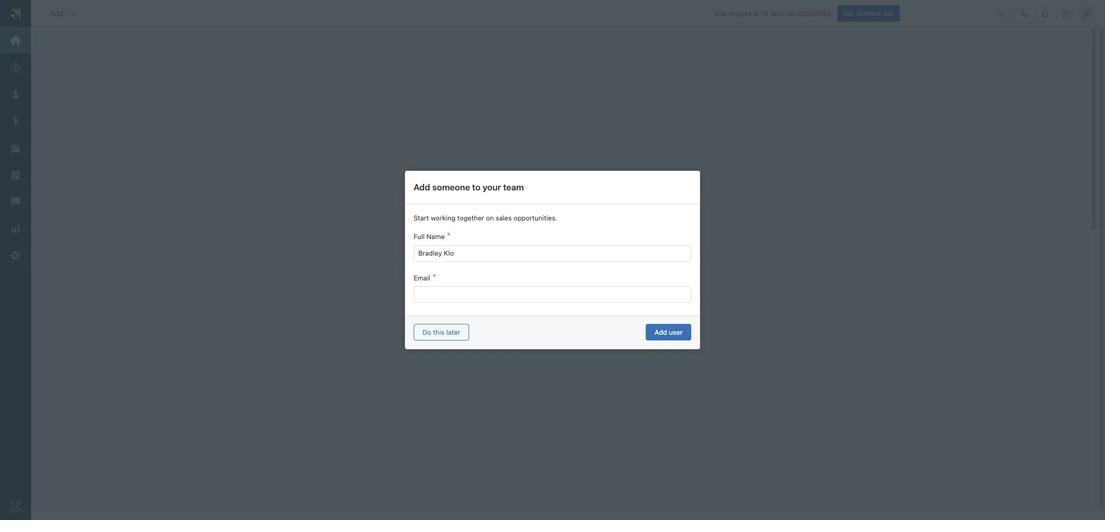 Task type: describe. For each thing, give the bounding box(es) containing it.
0 horizontal spatial on
[[486, 214, 494, 222]]

jp button
[[1078, 5, 1095, 22]]

expires
[[729, 9, 752, 17]]

do this later
[[422, 328, 460, 336]]

buy zendesk sell button
[[837, 5, 900, 22]]

add for add someone to your team
[[414, 182, 430, 193]]

user
[[669, 328, 683, 336]]

do this later button
[[414, 324, 469, 341]]

add for add user
[[655, 328, 667, 336]]

search image
[[997, 9, 1005, 17]]

zendesk products image
[[1062, 10, 1070, 17]]

full name
[[414, 233, 445, 241]]

add user
[[655, 328, 683, 336]]

name
[[427, 233, 445, 241]]

working
[[431, 214, 456, 222]]

this
[[433, 328, 445, 336]]

14
[[761, 9, 768, 17]]

add button
[[41, 3, 84, 24]]

asterisk image
[[432, 274, 437, 283]]

opportunities.
[[514, 214, 557, 222]]

start working together on sales opportunities.
[[414, 214, 557, 222]]

your
[[483, 182, 501, 193]]

start
[[414, 214, 429, 222]]

later
[[446, 328, 460, 336]]

do
[[422, 328, 431, 336]]

to
[[472, 182, 481, 193]]

in
[[754, 9, 759, 17]]



Task type: vqa. For each thing, say whether or not it's contained in the screenshot.
Plans
no



Task type: locate. For each thing, give the bounding box(es) containing it.
together
[[457, 214, 484, 222]]

add left someone
[[414, 182, 430, 193]]

add someone to your team
[[414, 182, 524, 193]]

asterisk image
[[447, 233, 451, 241]]

zendesk image
[[9, 500, 22, 514]]

add left user
[[655, 328, 667, 336]]

add inside button
[[50, 9, 63, 17]]

2 vertical spatial add
[[655, 328, 667, 336]]

trial expires in 14 days on 12/01/2023
[[714, 9, 831, 17]]

add user button
[[646, 324, 692, 341]]

days
[[770, 9, 785, 17]]

bell image
[[1041, 9, 1049, 17]]

1 horizontal spatial on
[[787, 9, 795, 17]]

full
[[414, 233, 425, 241]]

sales
[[496, 214, 512, 222]]

1 vertical spatial add
[[414, 182, 430, 193]]

Full Name field
[[418, 246, 683, 261]]

add left chevron down icon at the top left of the page
[[50, 9, 63, 17]]

on left sales
[[486, 214, 494, 222]]

1 vertical spatial on
[[486, 214, 494, 222]]

chevron down image
[[67, 9, 76, 17]]

zendesk
[[856, 9, 882, 17]]

someone
[[432, 182, 470, 193]]

add
[[50, 9, 63, 17], [414, 182, 430, 193], [655, 328, 667, 336]]

0 vertical spatial on
[[787, 9, 795, 17]]

buy zendesk sell
[[844, 9, 894, 17]]

0 vertical spatial add
[[50, 9, 63, 17]]

12/01/2023
[[796, 9, 831, 17]]

on
[[787, 9, 795, 17], [486, 214, 494, 222]]

1 horizontal spatial add
[[414, 182, 430, 193]]

jp
[[1082, 9, 1091, 18]]

add for add
[[50, 9, 63, 17]]

on right days
[[787, 9, 795, 17]]

calls image
[[1020, 9, 1029, 17]]

trial
[[714, 9, 727, 17]]

0 horizontal spatial add
[[50, 9, 63, 17]]

add inside 'button'
[[655, 328, 667, 336]]

sell
[[883, 9, 894, 17]]

buy
[[844, 9, 855, 17]]

2 horizontal spatial add
[[655, 328, 667, 336]]

team
[[503, 182, 524, 193]]

email
[[414, 274, 430, 283]]



